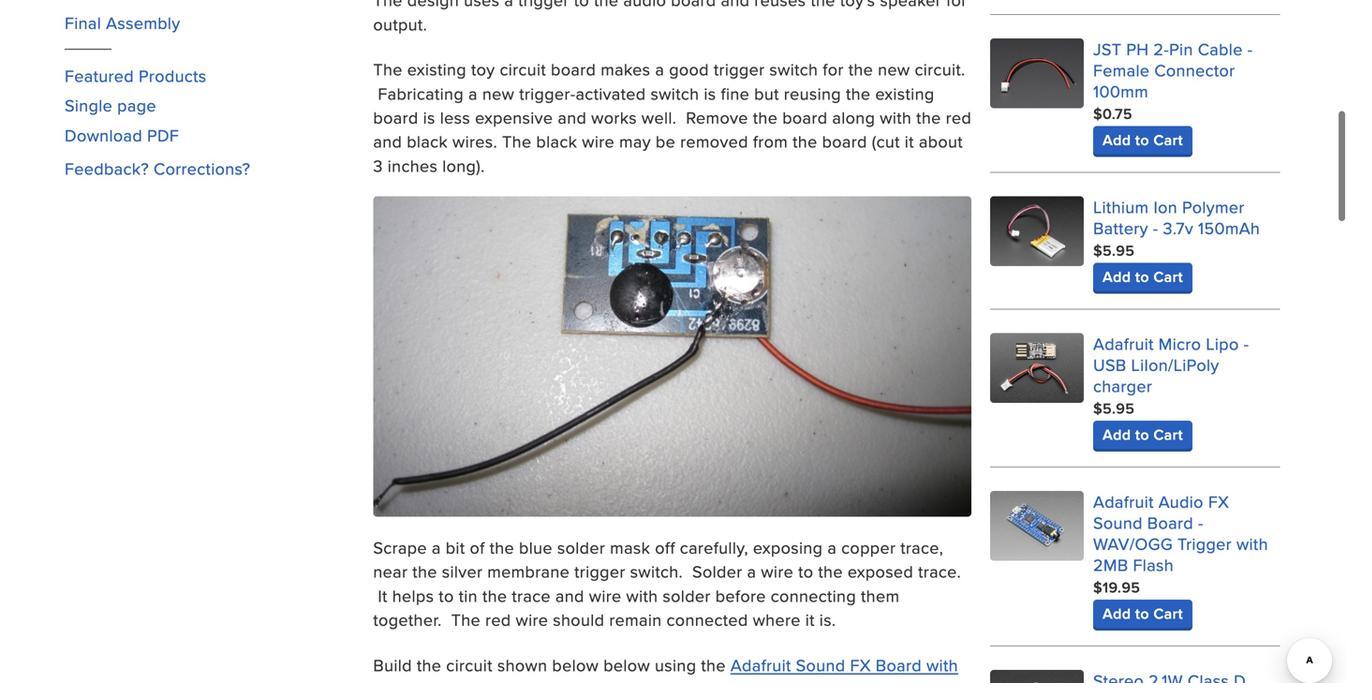 Task type: describe. For each thing, give the bounding box(es) containing it.
wire down trace
[[516, 608, 548, 632]]

liion/lipoly
[[1131, 353, 1219, 376]]

single page link
[[65, 93, 156, 117]]

lipo
[[1206, 331, 1239, 355]]

exposed
[[848, 560, 914, 583]]

fx for audio
[[1208, 489, 1229, 513]]

the for the design uses a trigger to the audio board and reuses the toy's speaker for output.
[[373, 0, 403, 12]]

off
[[655, 535, 675, 559]]

1 horizontal spatial switch
[[770, 57, 818, 81]]

the existing toy circuit board makes a good trigger switch for the new circuit. fabricating a new trigger-activated switch is fine but reusing the existing board is less expensive and works well.  remove the board along with the red and black wires. the black wire may be removed from the board (cut it about 3 inches long).
[[373, 57, 972, 177]]

angle shot of lithium ion polymer battery 3.7v 150mah with jst 2-ph connector image
[[990, 196, 1084, 266]]

1 horizontal spatial new
[[878, 57, 910, 81]]

design uses a trigger
[[407, 0, 569, 12]]

- inside "adafruit audio fx sound board - wav/ogg trigger with 2mb flash $19.95 add to cart"
[[1198, 510, 1204, 534]]

trace.
[[918, 560, 961, 583]]

add inside jst ph 2-pin cable - female connector 100mm $0.75 add to cart
[[1103, 129, 1131, 151]]

be
[[656, 129, 676, 153]]

usb
[[1093, 353, 1127, 376]]

a left "good"
[[655, 57, 664, 81]]

add inside adafruit micro lipo - usb liion/lipoly charger $5.95 add to cart
[[1103, 423, 1131, 445]]

trigger inside the existing toy circuit board makes a good trigger switch for the new circuit. fabricating a new trigger-activated switch is fine but reusing the existing board is less expensive and works well.  remove the board along with the red and black wires. the black wire may be removed from the board (cut it about 3 inches long).
[[714, 57, 765, 81]]

well.
[[642, 105, 677, 129]]

download pdf link
[[65, 123, 179, 147]]

add inside lithium ion polymer battery - 3.7v 150mah $5.95 add to cart
[[1103, 265, 1131, 287]]

micro
[[1159, 331, 1201, 355]]

exposing
[[753, 535, 823, 559]]

jst
[[1093, 37, 1122, 61]]

helps
[[392, 584, 434, 608]]

amplifier
[[373, 677, 440, 683]]

0 horizontal spatial existing
[[407, 57, 467, 81]]

featured
[[65, 64, 134, 88]]

wires.
[[453, 129, 498, 153]]

with inside "adafruit audio fx sound board - wav/ogg trigger with 2mb flash $19.95 add to cart"
[[1237, 532, 1268, 555]]

feedback? corrections? link
[[65, 157, 250, 180]]

it inside the existing toy circuit board makes a good trigger switch for the new circuit. fabricating a new trigger-activated switch is fine but reusing the existing board is less expensive and works well.  remove the board along with the red and black wires. the black wire may be removed from the board (cut it about 3 inches long).
[[905, 129, 914, 153]]

board inside adafruit sound fx board with amplifier
[[876, 653, 922, 677]]

and down trigger-
[[558, 105, 587, 129]]

- inside jst ph 2-pin cable - female connector 100mm $0.75 add to cart
[[1248, 37, 1253, 61]]

scrape
[[373, 535, 427, 559]]

the inside the design uses a trigger to the audio board and reuses the toy's speaker for output.
[[594, 0, 619, 12]]

sound inside "adafruit audio fx sound board - wav/ogg trigger with 2mb flash $19.95 add to cart"
[[1093, 510, 1143, 534]]

shown
[[497, 653, 548, 677]]

- inside adafruit micro lipo - usb liion/lipoly charger $5.95 add to cart
[[1244, 331, 1249, 355]]

about
[[919, 129, 963, 153]]

lithium
[[1093, 195, 1149, 219]]

red inside scrape a bit of the blue solder mask off carefully, exposing a copper trace, near the silver membrane trigger switch.  solder a wire to the exposed trace. it helps to tin the trace and wire with solder before connecting them together.  the red wire should remain connected where it is.
[[485, 608, 511, 632]]

female
[[1093, 58, 1150, 82]]

switch.
[[630, 560, 683, 583]]

pdf
[[147, 123, 179, 147]]

adafruit audio fx sound board - wav/ogg trigger with 2mb flash $19.95 add to cart
[[1093, 489, 1268, 624]]

featured products single page download pdf
[[65, 64, 207, 147]]

0 vertical spatial solder
[[557, 535, 605, 559]]

to inside "adafruit audio fx sound board - wav/ogg trigger with 2mb flash $19.95 add to cart"
[[1135, 602, 1149, 624]]

cart inside jst ph 2-pin cable - female connector 100mm $0.75 add to cart
[[1154, 129, 1183, 151]]

along
[[832, 105, 875, 129]]

wire inside the existing toy circuit board makes a good trigger switch for the new circuit. fabricating a new trigger-activated switch is fine but reusing the existing board is less expensive and works well.  remove the board along with the red and black wires. the black wire may be removed from the board (cut it about 3 inches long).
[[582, 129, 615, 153]]

3
[[373, 154, 383, 177]]

final assembly link
[[65, 11, 180, 34]]

feedback?
[[65, 157, 149, 180]]

to inside adafruit micro lipo - usb liion/lipoly charger $5.95 add to cart
[[1135, 423, 1149, 445]]

adafruit for adafruit audio fx sound board - wav/ogg trigger with 2mb flash
[[1093, 489, 1154, 513]]

mask
[[610, 535, 650, 559]]

makes
[[601, 57, 651, 81]]

1 horizontal spatial is
[[704, 81, 716, 105]]

1 black from the left
[[407, 129, 448, 153]]

download
[[65, 123, 142, 147]]

page
[[117, 93, 156, 117]]

2mb
[[1093, 553, 1129, 577]]

using
[[655, 653, 696, 677]]

add to cart link for wav/ogg
[[1093, 599, 1193, 628]]

adafruit sound fx board with amplifier
[[373, 653, 958, 683]]

trace
[[512, 584, 551, 608]]

$0.75
[[1093, 102, 1133, 124]]

guide resources element
[[65, 54, 355, 157]]

near
[[373, 560, 408, 583]]

final
[[65, 11, 101, 34]]

where
[[753, 608, 801, 632]]

it inside scrape a bit of the blue solder mask off carefully, exposing a copper trace, near the silver membrane trigger switch.  solder a wire to the exposed trace. it helps to tin the trace and wire with solder before connecting them together.  the red wire should remain connected where it is.
[[806, 608, 815, 632]]

3.7v
[[1163, 216, 1194, 240]]

polymer
[[1182, 195, 1245, 219]]

adafruit audio fx sound board - wav/ogg trigger with 2mb flash link
[[1093, 489, 1268, 577]]

top view of adafruit micro lipo - usb liion/lipoly charger - v1 above a 2-pin jst cable. image
[[990, 333, 1084, 403]]

circuit inside the existing toy circuit board makes a good trigger switch for the new circuit. fabricating a new trigger-activated switch is fine but reusing the existing board is less expensive and works well.  remove the board along with the red and black wires. the black wire may be removed from the board (cut it about 3 inches long).
[[500, 57, 546, 81]]

before
[[716, 584, 766, 608]]

it
[[378, 584, 388, 608]]

long).
[[442, 154, 485, 177]]

components_img_0282small.jpg image
[[373, 196, 972, 517]]

fine
[[721, 81, 750, 105]]

0 horizontal spatial new
[[482, 81, 515, 105]]

trace,
[[901, 535, 944, 559]]

wav/ogg
[[1093, 532, 1173, 555]]

flash
[[1133, 553, 1174, 577]]

reuses the
[[754, 0, 835, 12]]

the design uses a trigger to the audio board and reuses the toy's speaker for output.
[[373, 0, 967, 36]]

adafruit micro lipo - usb liion/lipoly charger $5.95 add to cart
[[1093, 331, 1249, 445]]

trigger-
[[519, 81, 576, 105]]

lithium ion polymer battery - 3.7v 150mah link
[[1093, 195, 1260, 240]]

carefully,
[[680, 535, 748, 559]]

corrections?
[[154, 157, 250, 180]]

0 horizontal spatial is
[[423, 105, 435, 129]]

wire up should at left bottom
[[589, 584, 622, 608]]

add to cart link for 150mah
[[1093, 263, 1193, 291]]

1 vertical spatial solder
[[663, 584, 711, 608]]

scrape a bit of the blue solder mask off carefully, exposing a copper trace, near the silver membrane trigger switch.  solder a wire to the exposed trace. it helps to tin the trace and wire with solder before connecting them together.  the red wire should remain connected where it is.
[[373, 535, 961, 632]]

connecting
[[771, 584, 856, 608]]



Task type: vqa. For each thing, say whether or not it's contained in the screenshot.
Board in the Adafruit Audio FX Sound Board - WAV/OGG Trigger with 2MB Flash $19.95 Add to Cart
yes



Task type: locate. For each thing, give the bounding box(es) containing it.
tin
[[459, 584, 478, 608]]

wire down works
[[582, 129, 615, 153]]

sound
[[1093, 510, 1143, 534], [796, 653, 846, 677]]

lithium ion polymer battery - 3.7v 150mah $5.95 add to cart
[[1093, 195, 1260, 287]]

trigger down "mask"
[[574, 560, 626, 583]]

add down battery at the top right of page
[[1103, 265, 1131, 287]]

with up remain
[[626, 584, 658, 608]]

is down fabricating
[[423, 105, 435, 129]]

red
[[946, 105, 972, 129], [485, 608, 511, 632]]

remain
[[609, 608, 662, 632]]

1 horizontal spatial fx
[[1208, 489, 1229, 513]]

from
[[753, 129, 788, 153]]

connected
[[667, 608, 748, 632]]

but
[[754, 81, 779, 105]]

charger
[[1093, 374, 1153, 398]]

inches
[[388, 154, 438, 177]]

0 horizontal spatial below
[[552, 653, 599, 677]]

activated
[[576, 81, 646, 105]]

the inside the design uses a trigger to the audio board and reuses the toy's speaker for output.
[[373, 0, 403, 12]]

board down along
[[822, 129, 867, 153]]

with
[[880, 105, 912, 129], [1237, 532, 1268, 555], [626, 584, 658, 608], [927, 653, 958, 677]]

2-
[[1154, 37, 1169, 61]]

0 vertical spatial $5.95
[[1093, 239, 1135, 261]]

with up (cut
[[880, 105, 912, 129]]

0 horizontal spatial switch
[[651, 81, 699, 105]]

1 vertical spatial adafruit
[[1093, 489, 1154, 513]]

0 vertical spatial adafruit
[[1093, 331, 1154, 355]]

and
[[721, 0, 750, 12], [558, 105, 587, 129], [373, 129, 402, 153], [556, 584, 584, 608]]

trigger
[[714, 57, 765, 81], [574, 560, 626, 583]]

add inside "adafruit audio fx sound board - wav/ogg trigger with 2mb flash $19.95 add to cart"
[[1103, 602, 1131, 624]]

to down $19.95
[[1135, 602, 1149, 624]]

board down reusing
[[783, 105, 828, 129]]

connector
[[1155, 58, 1235, 82]]

2 add from the top
[[1103, 265, 1131, 287]]

guide navigation element
[[65, 0, 355, 157]]

0 vertical spatial board
[[1148, 510, 1194, 534]]

0 horizontal spatial red
[[485, 608, 511, 632]]

adafruit inside adafruit micro lipo - usb liion/lipoly charger $5.95 add to cart
[[1093, 331, 1154, 355]]

1 horizontal spatial existing
[[875, 81, 935, 105]]

sound up '2mb'
[[1093, 510, 1143, 534]]

removed
[[680, 129, 748, 153]]

- inside lithium ion polymer battery - 3.7v 150mah $5.95 add to cart
[[1153, 216, 1159, 240]]

board up trigger-
[[551, 57, 596, 81]]

fx for sound
[[850, 653, 871, 677]]

for for speaker
[[946, 0, 967, 12]]

wire
[[582, 129, 615, 153], [761, 560, 794, 583], [589, 584, 622, 608], [516, 608, 548, 632]]

1 below from the left
[[552, 653, 599, 677]]

adafruit for adafruit micro lipo - usb liion/lipoly charger
[[1093, 331, 1154, 355]]

a
[[655, 57, 664, 81], [468, 81, 478, 105], [432, 535, 441, 559], [828, 535, 837, 559], [747, 560, 756, 583]]

1 horizontal spatial sound
[[1093, 510, 1143, 534]]

to
[[574, 0, 589, 12], [1135, 129, 1149, 151], [1135, 265, 1149, 287], [1135, 423, 1149, 445], [798, 560, 814, 583], [439, 584, 454, 608], [1135, 602, 1149, 624]]

1 horizontal spatial black
[[536, 129, 577, 153]]

1 horizontal spatial circuit
[[500, 57, 546, 81]]

board right audio
[[671, 0, 716, 12]]

0 vertical spatial circuit
[[500, 57, 546, 81]]

board inside the design uses a trigger to the audio board and reuses the toy's speaker for output.
[[671, 0, 716, 12]]

ion
[[1154, 195, 1178, 219]]

1 vertical spatial sound
[[796, 653, 846, 677]]

cart inside "adafruit audio fx sound board - wav/ogg trigger with 2mb flash $19.95 add to cart"
[[1154, 602, 1183, 624]]

adafruit inside adafruit sound fx board with amplifier
[[731, 653, 791, 677]]

0 horizontal spatial circuit
[[446, 653, 493, 677]]

1 vertical spatial it
[[806, 608, 815, 632]]

$5.95 inside adafruit micro lipo - usb liion/lipoly charger $5.95 add to cart
[[1093, 397, 1135, 419]]

4 cart from the top
[[1154, 602, 1183, 624]]

audio
[[623, 0, 666, 12]]

output.
[[373, 12, 427, 36]]

and up should at left bottom
[[556, 584, 584, 608]]

to left tin
[[439, 584, 454, 608]]

circuit.
[[915, 57, 966, 81]]

trigger inside scrape a bit of the blue solder mask off carefully, exposing a copper trace, near the silver membrane trigger switch.  solder a wire to the exposed trace. it helps to tin the trace and wire with solder before connecting them together.  the red wire should remain connected where it is.
[[574, 560, 626, 583]]

new left circuit. at top right
[[878, 57, 910, 81]]

to down 100mm in the right of the page
[[1135, 129, 1149, 151]]

a left bit
[[432, 535, 441, 559]]

new
[[878, 57, 910, 81], [482, 81, 515, 105]]

to inside the design uses a trigger to the audio board and reuses the toy's speaker for output.
[[574, 0, 589, 12]]

0 vertical spatial fx
[[1208, 489, 1229, 513]]

to up the connecting
[[798, 560, 814, 583]]

the for the existing toy circuit board makes a good trigger switch for the new circuit. fabricating a new trigger-activated switch is fine but reusing the existing board is less expensive and works well.  remove the board along with the red and black wires. the black wire may be removed from the board (cut it about 3 inches long).
[[373, 57, 403, 81]]

(cut
[[872, 129, 900, 153]]

top view shot of a red and black jst ph 2-pin cable to female connector - 100mm. image
[[990, 38, 1084, 108]]

0 horizontal spatial trigger
[[574, 560, 626, 583]]

1 vertical spatial for
[[823, 57, 844, 81]]

featured products link
[[65, 64, 207, 88]]

for inside the design uses a trigger to the audio board and reuses the toy's speaker for output.
[[946, 0, 967, 12]]

1 horizontal spatial board
[[1148, 510, 1194, 534]]

4 add to cart link from the top
[[1093, 599, 1193, 628]]

to left audio
[[574, 0, 589, 12]]

1 horizontal spatial solder
[[663, 584, 711, 608]]

board
[[1148, 510, 1194, 534], [876, 653, 922, 677]]

expensive
[[475, 105, 553, 129]]

cart down 3.7v
[[1154, 265, 1183, 287]]

should
[[553, 608, 605, 632]]

to down charger
[[1135, 423, 1149, 445]]

them
[[861, 584, 900, 608]]

1 vertical spatial board
[[876, 653, 922, 677]]

with inside scrape a bit of the blue solder mask off carefully, exposing a copper trace, near the silver membrane trigger switch.  solder a wire to the exposed trace. it helps to tin the trace and wire with solder before connecting them together.  the red wire should remain connected where it is.
[[626, 584, 658, 608]]

fx down them on the bottom right of the page
[[850, 653, 871, 677]]

the up fabricating
[[373, 57, 403, 81]]

add down charger
[[1103, 423, 1131, 445]]

cable
[[1198, 37, 1243, 61]]

the
[[594, 0, 619, 12], [849, 57, 873, 81], [846, 81, 871, 105], [753, 105, 778, 129], [916, 105, 941, 129], [793, 129, 818, 153], [490, 535, 514, 559], [413, 560, 437, 583], [818, 560, 843, 583], [482, 584, 507, 608], [417, 653, 442, 677], [701, 653, 726, 677]]

1 $5.95 from the top
[[1093, 239, 1135, 261]]

a left "copper" at the right
[[828, 535, 837, 559]]

1 add from the top
[[1103, 129, 1131, 151]]

final assembly
[[65, 11, 180, 34]]

with inside adafruit sound fx board with amplifier
[[927, 653, 958, 677]]

switch down "good"
[[651, 81, 699, 105]]

add to cart link for female
[[1093, 126, 1193, 154]]

fabricating
[[378, 81, 464, 105]]

of
[[470, 535, 485, 559]]

board down fabricating
[[373, 105, 418, 129]]

with inside the existing toy circuit board makes a good trigger switch for the new circuit. fabricating a new trigger-activated switch is fine but reusing the existing board is less expensive and works well.  remove the board along with the red and black wires. the black wire may be removed from the board (cut it about 3 inches long).
[[880, 105, 912, 129]]

membrane
[[487, 560, 570, 583]]

0 vertical spatial it
[[905, 129, 914, 153]]

is left fine
[[704, 81, 716, 105]]

0 horizontal spatial board
[[876, 653, 922, 677]]

0 horizontal spatial solder
[[557, 535, 605, 559]]

it left is.
[[806, 608, 815, 632]]

with down the trace.
[[927, 653, 958, 677]]

assembly
[[106, 11, 180, 34]]

the up output.
[[373, 0, 403, 12]]

0 vertical spatial red
[[946, 105, 972, 129]]

add to cart link down battery at the top right of page
[[1093, 263, 1193, 291]]

1 horizontal spatial red
[[946, 105, 972, 129]]

0 horizontal spatial for
[[823, 57, 844, 81]]

for inside the existing toy circuit board makes a good trigger switch for the new circuit. fabricating a new trigger-activated switch is fine but reusing the existing board is less expensive and works well.  remove the board along with the red and black wires. the black wire may be removed from the board (cut it about 3 inches long).
[[823, 57, 844, 81]]

1 add to cart link from the top
[[1093, 126, 1193, 154]]

1 vertical spatial the
[[373, 57, 403, 81]]

copper
[[842, 535, 896, 559]]

is
[[704, 81, 716, 105], [423, 105, 435, 129]]

ph
[[1126, 37, 1149, 61]]

2 cart from the top
[[1154, 265, 1183, 287]]

0 horizontal spatial black
[[407, 129, 448, 153]]

4 add from the top
[[1103, 602, 1131, 624]]

2 $5.95 from the top
[[1093, 397, 1135, 419]]

new down 'toy'
[[482, 81, 515, 105]]

1 vertical spatial trigger
[[574, 560, 626, 583]]

cart down flash
[[1154, 602, 1183, 624]]

reusing
[[784, 81, 841, 105]]

circuit left shown
[[446, 653, 493, 677]]

cart inside adafruit micro lipo - usb liion/lipoly charger $5.95 add to cart
[[1154, 423, 1183, 445]]

$5.95 inside lithium ion polymer battery - 3.7v 150mah $5.95 add to cart
[[1093, 239, 1135, 261]]

pin
[[1169, 37, 1193, 61]]

0 horizontal spatial it
[[806, 608, 815, 632]]

1 cart from the top
[[1154, 129, 1183, 151]]

feedback? corrections?
[[65, 157, 250, 180]]

fx inside adafruit sound fx board with amplifier
[[850, 653, 871, 677]]

solder up the connected
[[663, 584, 711, 608]]

fx
[[1208, 489, 1229, 513], [850, 653, 871, 677]]

1 vertical spatial $5.95
[[1093, 397, 1135, 419]]

$5.95 for adafruit micro lipo - usb liion/lipoly charger
[[1093, 397, 1135, 419]]

2 vertical spatial the
[[502, 129, 532, 153]]

for for switch
[[823, 57, 844, 81]]

sound inside adafruit sound fx board with amplifier
[[796, 653, 846, 677]]

wire down exposing
[[761, 560, 794, 583]]

works
[[591, 105, 637, 129]]

fx inside "adafruit audio fx sound board - wav/ogg trigger with 2mb flash $19.95 add to cart"
[[1208, 489, 1229, 513]]

2 below from the left
[[604, 653, 650, 677]]

angled shot of a adafruit audio fx sound board. image
[[990, 491, 1084, 561]]

sound down is.
[[796, 653, 846, 677]]

100mm
[[1093, 79, 1149, 103]]

to inside jst ph 2-pin cable - female connector 100mm $0.75 add to cart
[[1135, 129, 1149, 151]]

0 horizontal spatial sound
[[796, 653, 846, 677]]

red up about
[[946, 105, 972, 129]]

board inside "adafruit audio fx sound board - wav/ogg trigger with 2mb flash $19.95 add to cart"
[[1148, 510, 1194, 534]]

black up inches
[[407, 129, 448, 153]]

and inside scrape a bit of the blue solder mask off carefully, exposing a copper trace, near the silver membrane trigger switch.  solder a wire to the exposed trace. it helps to tin the trace and wire with solder before connecting them together.  the red wire should remain connected where it is.
[[556, 584, 584, 608]]

toy's
[[840, 0, 875, 12]]

below down remain
[[604, 653, 650, 677]]

1 vertical spatial fx
[[850, 653, 871, 677]]

to inside lithium ion polymer battery - 3.7v 150mah $5.95 add to cart
[[1135, 265, 1149, 287]]

add to cart link down $19.95
[[1093, 599, 1193, 628]]

jst ph 2-pin cable - female connector 100mm link
[[1093, 37, 1253, 103]]

0 vertical spatial the
[[373, 0, 403, 12]]

build
[[373, 653, 412, 677]]

cart up audio
[[1154, 423, 1183, 445]]

0 vertical spatial sound
[[1093, 510, 1143, 534]]

3 cart from the top
[[1154, 423, 1183, 445]]

adafruit sound fx board with amplifier link
[[373, 653, 958, 683]]

for up reusing
[[823, 57, 844, 81]]

adafruit down where
[[731, 653, 791, 677]]

add to cart link down charger
[[1093, 421, 1193, 449]]

3 add to cart link from the top
[[1093, 421, 1193, 449]]

below down should at left bottom
[[552, 653, 599, 677]]

solder right blue
[[557, 535, 605, 559]]

1 horizontal spatial below
[[604, 653, 650, 677]]

existing down circuit. at top right
[[875, 81, 935, 105]]

it right (cut
[[905, 129, 914, 153]]

1 horizontal spatial it
[[905, 129, 914, 153]]

trigger up fine
[[714, 57, 765, 81]]

jst ph 2-pin cable - female connector 100mm $0.75 add to cart
[[1093, 37, 1253, 151]]

red inside the existing toy circuit board makes a good trigger switch for the new circuit. fabricating a new trigger-activated switch is fine but reusing the existing board is less expensive and works well.  remove the board along with the red and black wires. the black wire may be removed from the board (cut it about 3 inches long).
[[946, 105, 972, 129]]

1 horizontal spatial for
[[946, 0, 967, 12]]

good
[[669, 57, 709, 81]]

speaker
[[880, 0, 942, 12]]

adafruit up charger
[[1093, 331, 1154, 355]]

and up "3"
[[373, 129, 402, 153]]

$5.95 down usb
[[1093, 397, 1135, 419]]

red up shown
[[485, 608, 511, 632]]

and left reuses the
[[721, 0, 750, 12]]

the down expensive
[[502, 129, 532, 153]]

1 horizontal spatial trigger
[[714, 57, 765, 81]]

add to cart link down '$0.75'
[[1093, 126, 1193, 154]]

2 add to cart link from the top
[[1093, 263, 1193, 291]]

add down '$0.75'
[[1103, 129, 1131, 151]]

battery
[[1093, 216, 1148, 240]]

0 horizontal spatial fx
[[850, 653, 871, 677]]

to down battery at the top right of page
[[1135, 265, 1149, 287]]

and inside the design uses a trigger to the audio board and reuses the toy's speaker for output.
[[721, 0, 750, 12]]

build the circuit shown below below using the
[[373, 653, 731, 677]]

with right trigger
[[1237, 532, 1268, 555]]

0 vertical spatial for
[[946, 0, 967, 12]]

adafruit micro lipo - usb liion/lipoly charger link
[[1093, 331, 1249, 398]]

less
[[440, 105, 470, 129]]

switch up reusing
[[770, 57, 818, 81]]

cart up "ion"
[[1154, 129, 1183, 151]]

adafruit up wav/ogg
[[1093, 489, 1154, 513]]

1 vertical spatial red
[[485, 608, 511, 632]]

$5.95 for lithium ion polymer battery - 3.7v 150mah
[[1093, 239, 1135, 261]]

for right speaker
[[946, 0, 967, 12]]

solder
[[557, 535, 605, 559], [663, 584, 711, 608]]

2 black from the left
[[536, 129, 577, 153]]

adafruit inside "adafruit audio fx sound board - wav/ogg trigger with 2mb flash $19.95 add to cart"
[[1093, 489, 1154, 513]]

a down 'toy'
[[468, 81, 478, 105]]

existing up fabricating
[[407, 57, 467, 81]]

1 vertical spatial circuit
[[446, 653, 493, 677]]

0 vertical spatial trigger
[[714, 57, 765, 81]]

$5.95 down lithium
[[1093, 239, 1135, 261]]

150mah
[[1198, 216, 1260, 240]]

products
[[139, 64, 207, 88]]

cart inside lithium ion polymer battery - 3.7v 150mah $5.95 add to cart
[[1154, 265, 1183, 287]]

$19.95
[[1093, 576, 1140, 598]]

add to cart link for charger
[[1093, 421, 1193, 449]]

2 vertical spatial adafruit
[[731, 653, 791, 677]]

add to cart link
[[1093, 126, 1193, 154], [1093, 263, 1193, 291], [1093, 421, 1193, 449], [1093, 599, 1193, 628]]

is.
[[820, 608, 836, 632]]

fx right audio
[[1208, 489, 1229, 513]]

3 add from the top
[[1103, 423, 1131, 445]]

a up before
[[747, 560, 756, 583]]

audio
[[1159, 489, 1204, 513]]

add down $19.95
[[1103, 602, 1131, 624]]

silver
[[442, 560, 483, 583]]

the
[[373, 0, 403, 12], [373, 57, 403, 81], [502, 129, 532, 153]]

single
[[65, 93, 113, 117]]

bit
[[446, 535, 465, 559]]

may
[[619, 129, 651, 153]]

circuit up trigger-
[[500, 57, 546, 81]]

black down expensive
[[536, 129, 577, 153]]



